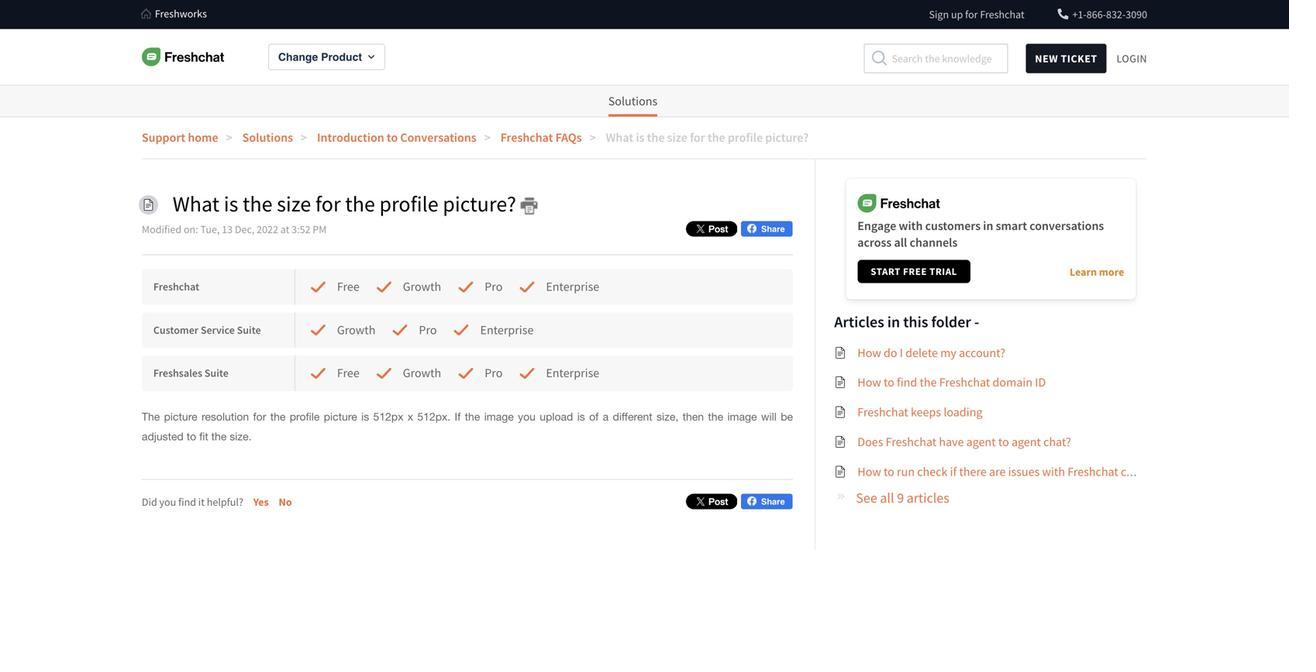 Task type: vqa. For each thing, say whether or not it's contained in the screenshot.
the Custom contact fields are no longer supported as part of canned responses.
no



Task type: locate. For each thing, give the bounding box(es) containing it.
0 vertical spatial growth
[[403, 279, 442, 295]]

1 vertical spatial with
[[1043, 464, 1066, 480]]

2 vertical spatial growth
[[403, 366, 442, 381]]

freshchat down 'chat?' on the bottom of page
[[1068, 464, 1119, 480]]

across
[[858, 235, 892, 251]]

1 horizontal spatial what is the size for the profile picture?
[[606, 130, 809, 145]]

0 vertical spatial in
[[984, 218, 994, 234]]

freshchat right up
[[981, 7, 1025, 21]]

growth
[[403, 279, 442, 295], [337, 322, 376, 338], [403, 366, 442, 381]]

be
[[781, 411, 794, 424]]

0 vertical spatial how
[[858, 345, 882, 361]]

engage
[[858, 218, 897, 234]]

free for freshsales suite
[[337, 366, 360, 381]]

learn more link
[[1070, 264, 1125, 281]]

articles
[[907, 490, 950, 507]]

learn more
[[1070, 265, 1125, 279]]

1 vertical spatial how
[[858, 375, 882, 391]]

0 horizontal spatial you
[[159, 496, 176, 510]]

id
[[1036, 375, 1047, 391]]

find left it
[[178, 496, 196, 510]]

freshchat left faqs
[[501, 130, 553, 145]]

1 vertical spatial solutions
[[243, 130, 293, 145]]

you right did
[[159, 496, 176, 510]]

in left this
[[888, 312, 901, 332]]

0 horizontal spatial profile
[[290, 411, 320, 424]]

to left run
[[884, 464, 895, 480]]

1 vertical spatial size
[[277, 190, 311, 217]]

in
[[984, 218, 994, 234], [888, 312, 901, 332]]

in left the "smart"
[[984, 218, 994, 234]]

how
[[858, 345, 882, 361], [858, 375, 882, 391], [858, 464, 882, 480]]

1 vertical spatial in
[[888, 312, 901, 332]]

2 how from the top
[[858, 375, 882, 391]]

13
[[222, 223, 233, 236]]

search image
[[872, 51, 888, 66]]

suite
[[237, 323, 261, 337], [205, 367, 229, 381]]

no
[[279, 496, 292, 510]]

0 vertical spatial suite
[[237, 323, 261, 337]]

0 vertical spatial what is the size for the profile picture?
[[606, 130, 809, 145]]

to inside the picture resolution for the profile picture is 512px x 512px. if the image you upload is of a different size, then the image will be adjusted to fit the size.
[[187, 431, 196, 443]]

trial
[[930, 265, 958, 278]]

i
[[900, 345, 904, 361]]

0 horizontal spatial suite
[[205, 367, 229, 381]]

image left will
[[728, 411, 758, 424]]

1 vertical spatial enterprise
[[481, 322, 534, 338]]

512px
[[374, 411, 404, 424]]

free for freshchat
[[337, 279, 360, 295]]

2 picture from the left
[[324, 411, 357, 424]]

image
[[485, 411, 514, 424], [728, 411, 758, 424]]

1 free from the top
[[337, 279, 360, 295]]

1 vertical spatial solutions link
[[243, 130, 315, 145]]

0 horizontal spatial in
[[888, 312, 901, 332]]

at
[[281, 223, 290, 236]]

change
[[278, 51, 318, 63]]

how do i delete my account? link
[[858, 345, 1006, 361]]

1 horizontal spatial image
[[728, 411, 758, 424]]

suite right freshsales
[[205, 367, 229, 381]]

1 vertical spatial find
[[178, 496, 196, 510]]

is
[[636, 130, 645, 145], [224, 190, 238, 217], [362, 411, 369, 424], [578, 411, 585, 424]]

1 horizontal spatial agent
[[1012, 435, 1042, 450]]

did
[[142, 496, 157, 510]]

solutions for rightmost solutions link
[[609, 93, 658, 109]]

1 horizontal spatial what
[[606, 130, 634, 145]]

faqs
[[556, 130, 582, 145]]

what
[[606, 130, 634, 145], [173, 190, 220, 217]]

0 horizontal spatial find
[[178, 496, 196, 510]]

agent up issues
[[1012, 435, 1042, 450]]

how left do
[[858, 345, 882, 361]]

2 vertical spatial profile
[[290, 411, 320, 424]]

0 horizontal spatial what is the size for the profile picture?
[[173, 190, 521, 217]]

0 vertical spatial pro
[[485, 279, 503, 295]]

0 horizontal spatial what
[[173, 190, 220, 217]]

picture up adjusted
[[164, 411, 198, 424]]

1 horizontal spatial suite
[[237, 323, 261, 337]]

1 horizontal spatial in
[[984, 218, 994, 234]]

what up "on:" on the top
[[173, 190, 220, 217]]

0 vertical spatial find
[[897, 375, 918, 391]]

how up freshchat keeps loading
[[858, 375, 882, 391]]

picture
[[164, 411, 198, 424], [324, 411, 357, 424]]

resolution
[[202, 411, 249, 424]]

how to run check if there are issues with freshchat connecting? link
[[858, 464, 1184, 480]]

run
[[897, 464, 915, 480]]

find for it
[[178, 496, 196, 510]]

all left 9
[[881, 490, 895, 507]]

on:
[[184, 223, 198, 236]]

0 horizontal spatial solutions link
[[243, 130, 315, 145]]

0 vertical spatial solutions
[[609, 93, 658, 109]]

find down i
[[897, 375, 918, 391]]

2 free from the top
[[337, 366, 360, 381]]

to
[[387, 130, 398, 145], [884, 375, 895, 391], [187, 431, 196, 443], [999, 435, 1010, 450], [884, 464, 895, 480]]

is up modified on: tue, 13 dec, 2022 at  3:52 pm
[[224, 190, 238, 217]]

1 vertical spatial free
[[337, 366, 360, 381]]

with up channels
[[899, 218, 923, 234]]

all
[[895, 235, 908, 251], [881, 490, 895, 507]]

0 horizontal spatial with
[[899, 218, 923, 234]]

freshchat
[[981, 7, 1025, 21], [501, 130, 553, 145], [154, 280, 199, 294], [940, 375, 991, 391], [858, 405, 909, 420], [886, 435, 937, 450], [1068, 464, 1119, 480]]

all right across
[[895, 235, 908, 251]]

0 vertical spatial enterprise
[[546, 279, 600, 295]]

1 vertical spatial suite
[[205, 367, 229, 381]]

0 vertical spatial free
[[337, 279, 360, 295]]

enterprise for freshchat
[[546, 279, 600, 295]]

3 how from the top
[[858, 464, 882, 480]]

domain
[[993, 375, 1033, 391]]

1 horizontal spatial solutions link
[[609, 86, 658, 117]]

0 vertical spatial size
[[668, 130, 688, 145]]

if
[[951, 464, 957, 480]]

free
[[337, 279, 360, 295], [337, 366, 360, 381]]

+1-
[[1073, 7, 1087, 21]]

-
[[975, 312, 980, 332]]

with right issues
[[1043, 464, 1066, 480]]

freshchat up loading
[[940, 375, 991, 391]]

2 vertical spatial pro
[[485, 366, 503, 381]]

0 horizontal spatial solutions
[[243, 130, 293, 145]]

Search the knowledge base text field
[[864, 44, 1009, 73]]

1 horizontal spatial you
[[518, 411, 536, 424]]

1 horizontal spatial find
[[897, 375, 918, 391]]

profile
[[728, 130, 763, 145], [380, 190, 439, 217], [290, 411, 320, 424]]

how to run check if there are issues with freshchat connecting?
[[858, 464, 1184, 480]]

pro for freshsales suite
[[485, 366, 503, 381]]

picture left 512px at left bottom
[[324, 411, 357, 424]]

pro for freshchat
[[485, 279, 503, 295]]

2022
[[257, 223, 278, 236]]

0 horizontal spatial picture?
[[443, 190, 517, 217]]

0 horizontal spatial picture
[[164, 411, 198, 424]]

0 vertical spatial solutions link
[[609, 86, 658, 117]]

0 vertical spatial profile
[[728, 130, 763, 145]]

1 horizontal spatial profile
[[380, 190, 439, 217]]

will
[[762, 411, 777, 424]]

agent
[[967, 435, 997, 450], [1012, 435, 1042, 450]]

0 horizontal spatial image
[[485, 411, 514, 424]]

image right "if"
[[485, 411, 514, 424]]

suite right service at left
[[237, 323, 261, 337]]

2 vertical spatial how
[[858, 464, 882, 480]]

to for introduction to conversations
[[387, 130, 398, 145]]

you
[[518, 411, 536, 424], [159, 496, 176, 510]]

1 vertical spatial you
[[159, 496, 176, 510]]

1 how from the top
[[858, 345, 882, 361]]

pm
[[313, 223, 327, 236]]

0 horizontal spatial agent
[[967, 435, 997, 450]]

more
[[1100, 265, 1125, 279]]

2 vertical spatial enterprise
[[546, 366, 600, 381]]

1 horizontal spatial with
[[1043, 464, 1066, 480]]

of
[[590, 411, 599, 424]]

solutions link
[[609, 86, 658, 117], [243, 130, 315, 145]]

support home
[[142, 130, 218, 145]]

introduction to conversations link
[[317, 130, 499, 145]]

to right introduction at top
[[387, 130, 398, 145]]

sign
[[930, 7, 950, 21]]

0 horizontal spatial size
[[277, 190, 311, 217]]

enterprise
[[546, 279, 600, 295], [481, 322, 534, 338], [546, 366, 600, 381]]

0 vertical spatial you
[[518, 411, 536, 424]]

for
[[966, 7, 979, 21], [690, 130, 706, 145], [316, 190, 341, 217], [253, 411, 266, 424]]

how up see
[[858, 464, 882, 480]]

1 picture from the left
[[164, 411, 198, 424]]

articles
[[835, 312, 885, 332]]

see all 9 articles link
[[835, 490, 950, 507]]

0 vertical spatial all
[[895, 235, 908, 251]]

to down do
[[884, 375, 895, 391]]

1 horizontal spatial solutions
[[609, 93, 658, 109]]

different
[[613, 411, 653, 424]]

adjusted
[[142, 431, 184, 443]]

you left upload
[[518, 411, 536, 424]]

0 vertical spatial with
[[899, 218, 923, 234]]

it
[[198, 496, 205, 510]]

customer service suite
[[154, 323, 261, 337]]

does freshchat have agent to agent chat?
[[858, 435, 1072, 450]]

1 horizontal spatial picture?
[[766, 130, 809, 145]]

what right faqs
[[606, 130, 634, 145]]

1 horizontal spatial picture
[[324, 411, 357, 424]]

delete
[[906, 345, 939, 361]]

agent right have
[[967, 435, 997, 450]]

how for how to run check if there are issues with freshchat connecting?
[[858, 464, 882, 480]]

start
[[871, 265, 901, 278]]

to left fit
[[187, 431, 196, 443]]

freshsales suite
[[154, 367, 229, 381]]

pro
[[485, 279, 503, 295], [419, 322, 437, 338], [485, 366, 503, 381]]

solutions
[[609, 93, 658, 109], [243, 130, 293, 145]]

support home link
[[142, 130, 240, 145]]

modified on: tue, 13 dec, 2022 at  3:52 pm
[[142, 223, 327, 236]]

does
[[858, 435, 884, 450]]



Task type: describe. For each thing, give the bounding box(es) containing it.
yes
[[253, 496, 269, 510]]

account?
[[960, 345, 1006, 361]]

3:52
[[292, 223, 311, 236]]

growth for freshchat
[[403, 279, 442, 295]]

866-
[[1087, 7, 1107, 21]]

1 vertical spatial picture?
[[443, 190, 517, 217]]

size.
[[230, 431, 252, 443]]

phone image
[[1058, 9, 1069, 19]]

new ticket link
[[1026, 44, 1107, 73]]

modified
[[142, 223, 182, 236]]

change product
[[278, 51, 362, 63]]

1 vertical spatial what is the size for the profile picture?
[[173, 190, 521, 217]]

to for how to run check if there are issues with freshchat connecting?
[[884, 464, 895, 480]]

freshsales
[[154, 367, 202, 381]]

find for the
[[897, 375, 918, 391]]

growth for freshsales suite
[[403, 366, 442, 381]]

my
[[941, 345, 957, 361]]

+1-866-832-3090
[[1073, 7, 1148, 21]]

home
[[188, 130, 218, 145]]

832-
[[1107, 7, 1126, 21]]

1 vertical spatial profile
[[380, 190, 439, 217]]

all inside "engage with customers in smart conversations across all channels"
[[895, 235, 908, 251]]

start free trial link
[[858, 260, 971, 283]]

size,
[[657, 411, 679, 424]]

smart
[[996, 218, 1028, 234]]

how to find the freshchat domain id link
[[858, 375, 1047, 391]]

1 agent from the left
[[967, 435, 997, 450]]

1 vertical spatial pro
[[419, 322, 437, 338]]

did you find it helpful? yes no
[[142, 496, 292, 510]]

login
[[1117, 51, 1148, 65]]

freshworks link
[[141, 0, 207, 28]]

tue,
[[200, 223, 220, 236]]

this
[[904, 312, 929, 332]]

freshchat up does on the right of page
[[858, 405, 909, 420]]

9
[[898, 490, 905, 507]]

then
[[683, 411, 704, 424]]

is right faqs
[[636, 130, 645, 145]]

issues
[[1009, 464, 1040, 480]]

0 vertical spatial what
[[606, 130, 634, 145]]

the
[[142, 411, 160, 424]]

introduction to conversations
[[317, 130, 477, 145]]

sign up for freshchat
[[930, 7, 1025, 21]]

see
[[857, 490, 878, 507]]

conversations
[[1030, 218, 1105, 234]]

profile inside the picture resolution for the profile picture is 512px x 512px. if the image you upload is of a different size, then the image will be adjusted to fit the size.
[[290, 411, 320, 424]]

how do i delete my account?
[[858, 345, 1006, 361]]

do
[[884, 345, 898, 361]]

conversations
[[401, 130, 477, 145]]

freshchat faqs
[[501, 130, 582, 145]]

freshchat up run
[[886, 435, 937, 450]]

3090
[[1126, 7, 1148, 21]]

have
[[940, 435, 965, 450]]

new
[[1036, 51, 1059, 65]]

customers
[[926, 218, 981, 234]]

you inside the picture resolution for the profile picture is 512px x 512px. if the image you upload is of a different size, then the image will be adjusted to fit the size.
[[518, 411, 536, 424]]

free
[[904, 265, 928, 278]]

there
[[960, 464, 987, 480]]

solutions for solutions link to the bottom
[[243, 130, 293, 145]]

is left 512px at left bottom
[[362, 411, 369, 424]]

fit
[[199, 431, 208, 443]]

up
[[952, 7, 964, 21]]

with inside "engage with customers in smart conversations across all channels"
[[899, 218, 923, 234]]

freshchat keeps loading
[[858, 405, 983, 420]]

how for how do i delete my account?
[[858, 345, 882, 361]]

product
[[321, 51, 362, 63]]

freshchat up the customer
[[154, 280, 199, 294]]

to for how to find the freshchat domain id
[[884, 375, 895, 391]]

ticket
[[1061, 51, 1098, 65]]

support
[[142, 130, 185, 145]]

introduction
[[317, 130, 385, 145]]

engage with customers in smart conversations across all channels
[[858, 218, 1105, 251]]

1 vertical spatial what
[[173, 190, 220, 217]]

0 vertical spatial picture?
[[766, 130, 809, 145]]

keeps
[[911, 405, 942, 420]]

see all 9 articles
[[857, 490, 950, 507]]

new ticket
[[1036, 51, 1098, 65]]

freshworks
[[155, 7, 207, 21]]

is left the of
[[578, 411, 585, 424]]

2 agent from the left
[[1012, 435, 1042, 450]]

how for how to find the freshchat domain id
[[858, 375, 882, 391]]

2 horizontal spatial profile
[[728, 130, 763, 145]]

does freshchat have agent to agent chat? link
[[858, 435, 1072, 450]]

x
[[408, 411, 413, 424]]

2 image from the left
[[728, 411, 758, 424]]

connecting?
[[1122, 464, 1184, 480]]

in inside "engage with customers in smart conversations across all channels"
[[984, 218, 994, 234]]

to up are
[[999, 435, 1010, 450]]

enterprise for freshsales suite
[[546, 366, 600, 381]]

freshchat keeps loading link
[[858, 405, 983, 420]]

for inside the picture resolution for the profile picture is 512px x 512px. if the image you upload is of a different size, then the image will be adjusted to fit the size.
[[253, 411, 266, 424]]

1 vertical spatial all
[[881, 490, 895, 507]]

service
[[201, 323, 235, 337]]

login link
[[1117, 43, 1148, 74]]

a
[[603, 411, 609, 424]]

1 image from the left
[[485, 411, 514, 424]]

512px.
[[418, 411, 451, 424]]

freshchat faqs link
[[501, 130, 604, 145]]

the picture resolution for the profile picture is 512px x 512px. if the image you upload is of a different size, then the image will be adjusted to fit the size.
[[142, 411, 794, 443]]

if
[[455, 411, 461, 424]]

loading
[[944, 405, 983, 420]]

how to find the freshchat domain id
[[858, 375, 1047, 391]]

1 vertical spatial growth
[[337, 322, 376, 338]]

1 horizontal spatial size
[[668, 130, 688, 145]]

articles in this folder -
[[835, 312, 980, 332]]



